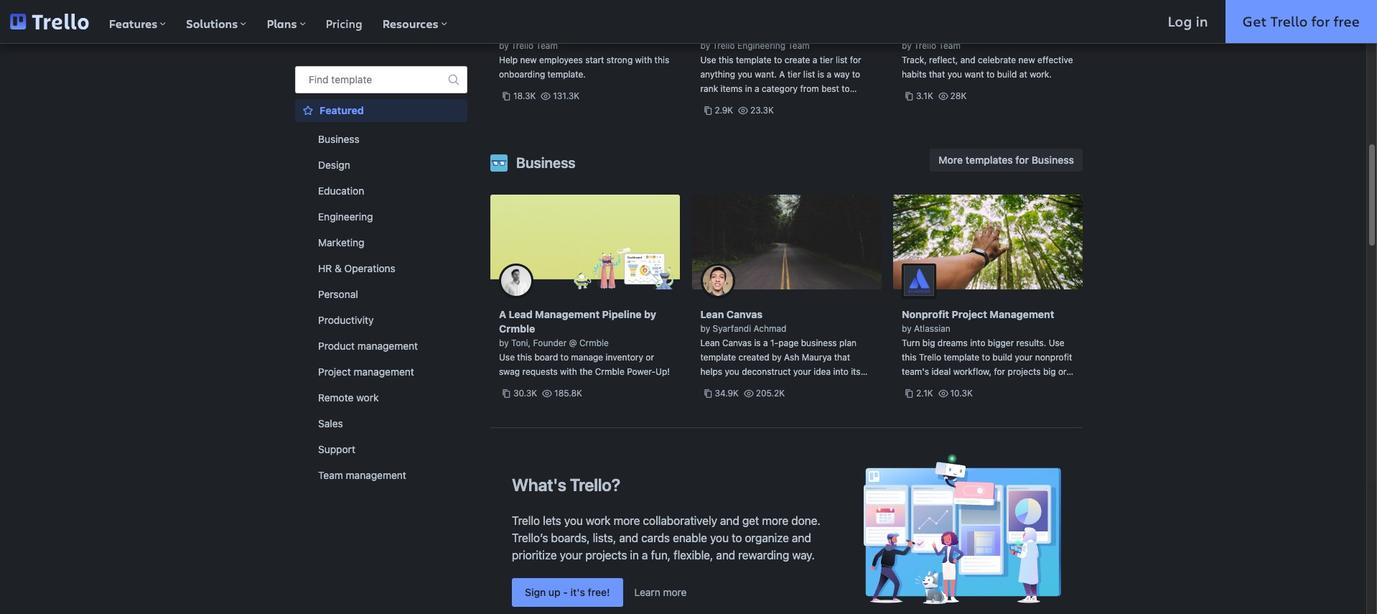Task type: describe. For each thing, give the bounding box(es) containing it.
a inside a lead management pipeline by crmble by toni, founder @ crmble use this board to manage inventory or swag requests with the crmble power-up!
[[499, 308, 506, 320]]

management for lead
[[535, 308, 600, 320]]

fun,
[[651, 549, 671, 562]]

ash
[[784, 352, 800, 363]]

team management
[[318, 469, 406, 481]]

build inside nonprofit project management by atlassian turn big dreams into bigger results. use this trello template to build your nonprofit team's ideal workflow, for projects big or small.
[[993, 352, 1013, 363]]

sign up - it's free!
[[525, 586, 610, 598]]

team inside by trello team help new employees start strong with this onboarding template.
[[536, 40, 558, 51]]

at
[[1020, 69, 1028, 80]]

you right enable
[[710, 532, 729, 544]]

and right lists,
[[619, 532, 639, 544]]

and up way.
[[792, 532, 811, 544]]

10.3k
[[951, 388, 973, 399]]

to up players,
[[842, 83, 850, 94]]

185.8k
[[555, 388, 583, 399]]

atlassian
[[914, 323, 951, 334]]

dishes,
[[759, 112, 788, 123]]

items
[[721, 83, 743, 94]]

rewarding
[[739, 549, 790, 562]]

to inside nonprofit project management by atlassian turn big dreams into bigger results. use this trello template to build your nonprofit team's ideal workflow, for projects big or small.
[[982, 352, 990, 363]]

use for a lead management pipeline by crmble
[[499, 352, 515, 363]]

log in link
[[1151, 0, 1226, 43]]

help
[[499, 55, 518, 65]]

get trello for free
[[1243, 11, 1360, 31]]

lean canvas by syarfandi achmad lean canvas is a 1-page business plan template created by ash maurya that helps you deconstruct your idea into its key assumptions.
[[701, 308, 861, 391]]

trello for get trello for free
[[1271, 11, 1308, 31]]

you inside by trello team track, reflect, and celebrate new effective habits that you want to build at work.
[[948, 69, 963, 80]]

design
[[318, 159, 350, 171]]

marketing link
[[295, 231, 468, 254]]

a lead management pipeline by crmble by toni, founder @ crmble use this board to manage inventory or swag requests with the crmble power-up!
[[499, 308, 670, 377]]

34.9k
[[715, 388, 739, 399]]

new inside by trello team help new employees start strong with this onboarding template.
[[520, 55, 537, 65]]

management for product management
[[358, 340, 418, 352]]

strong
[[607, 55, 633, 65]]

it's
[[571, 586, 585, 598]]

nba
[[808, 98, 826, 108]]

for inside nonprofit project management by atlassian turn big dreams into bigger results. use this trello template to build your nonprofit team's ideal workflow, for projects big or small.
[[994, 366, 1006, 377]]

sign up - it's free! link
[[512, 578, 623, 607]]

trello inside trello lets you work more collaboratively and get more done. trello's boards, lists, and cards enable you to organize and prioritize your projects in a fun, flexible, and rewarding way.
[[512, 514, 540, 527]]

or inside a lead management pipeline by crmble by toni, founder @ crmble use this board to manage inventory or swag requests with the crmble power-up!
[[646, 352, 654, 363]]

featured link
[[295, 99, 468, 122]]

to inside by trello team track, reflect, and celebrate new effective habits that you want to build at work.
[[987, 69, 995, 80]]

hr & operations link
[[295, 257, 468, 280]]

support link
[[295, 438, 468, 461]]

reflect,
[[929, 55, 958, 65]]

dreams
[[938, 338, 968, 348]]

education link
[[295, 180, 468, 203]]

productivity link
[[295, 309, 468, 332]]

trello inside nonprofit project management by atlassian turn big dreams into bigger results. use this trello template to build your nonprofit team's ideal workflow, for projects big or small.
[[919, 352, 942, 363]]

you inside by trello engineering team use this template to create a tier list for anything you want. a tier list is a way to rank items in a category from best to worst. this could be: best nba players, goat'd pasta dishes, and tastiest fast food joints.
[[738, 69, 753, 80]]

to right way at the right
[[852, 69, 861, 80]]

engineering link
[[295, 205, 468, 228]]

learn
[[635, 586, 661, 598]]

trello's
[[512, 532, 548, 544]]

more
[[939, 154, 963, 166]]

you up the boards,
[[564, 514, 583, 527]]

@
[[569, 338, 577, 348]]

by inside nonprofit project management by atlassian turn big dreams into bigger results. use this trello template to build your nonprofit team's ideal workflow, for projects big or small.
[[902, 323, 912, 334]]

for inside button
[[1016, 154, 1029, 166]]

by left toni,
[[499, 338, 509, 348]]

project management link
[[295, 361, 468, 384]]

new inside by trello team track, reflect, and celebrate new effective habits that you want to build at work.
[[1019, 55, 1036, 65]]

operations
[[344, 262, 396, 274]]

and inside by trello team track, reflect, and celebrate new effective habits that you want to build at work.
[[961, 55, 976, 65]]

toni, founder @ crmble image
[[499, 264, 534, 298]]

in inside trello lets you work more collaboratively and get more done. trello's boards, lists, and cards enable you to organize and prioritize your projects in a fun, flexible, and rewarding way.
[[630, 549, 639, 562]]

way
[[834, 69, 850, 80]]

turn
[[902, 338, 920, 348]]

in inside by trello engineering team use this template to create a tier list for anything you want. a tier list is a way to rank items in a category from best to worst. this could be: best nba players, goat'd pasta dishes, and tastiest fast food joints.
[[745, 83, 753, 94]]

by trello team track, reflect, and celebrate new effective habits that you want to build at work.
[[902, 40, 1073, 80]]

by inside by trello team track, reflect, and celebrate new effective habits that you want to build at work.
[[902, 40, 912, 51]]

up!
[[656, 366, 670, 377]]

template inside nonprofit project management by atlassian turn big dreams into bigger results. use this trello template to build your nonprofit team's ideal workflow, for projects big or small.
[[944, 352, 980, 363]]

by right pipeline
[[644, 308, 657, 320]]

assumptions.
[[717, 381, 771, 391]]

get
[[1243, 11, 1267, 31]]

enable
[[673, 532, 707, 544]]

start
[[586, 55, 604, 65]]

template inside "lean canvas by syarfandi achmad lean canvas is a 1-page business plan template created by ash maurya that helps you deconstruct your idea into its key assumptions."
[[701, 352, 736, 363]]

this inside by trello engineering team use this template to create a tier list for anything you want. a tier list is a way to rank items in a category from best to worst. this could be: best nba players, goat'd pasta dishes, and tastiest fast food joints.
[[719, 55, 734, 65]]

plans button
[[257, 0, 316, 43]]

for left free
[[1312, 11, 1331, 31]]

0 vertical spatial tier
[[820, 55, 834, 65]]

template.
[[548, 69, 586, 80]]

track,
[[902, 55, 927, 65]]

team's
[[902, 366, 929, 377]]

plan
[[840, 338, 857, 348]]

rank
[[701, 83, 718, 94]]

a inside "lean canvas by syarfandi achmad lean canvas is a 1-page business plan template created by ash maurya that helps you deconstruct your idea into its key assumptions."
[[764, 338, 768, 348]]

team inside by trello team track, reflect, and celebrate new effective habits that you want to build at work.
[[939, 40, 961, 51]]

founder
[[533, 338, 567, 348]]

a left way at the right
[[827, 69, 832, 80]]

marketing
[[318, 236, 364, 249]]

get trello for free link
[[1226, 0, 1378, 43]]

template inside field
[[331, 73, 372, 85]]

solutions button
[[176, 0, 257, 43]]

ideal
[[932, 366, 951, 377]]

1 vertical spatial engineering
[[318, 210, 373, 223]]

bigger
[[988, 338, 1014, 348]]

hr
[[318, 262, 332, 274]]

pricing
[[326, 16, 362, 31]]

sales link
[[295, 412, 468, 435]]

1 vertical spatial project
[[318, 366, 351, 378]]

0 vertical spatial canvas
[[727, 308, 763, 320]]

log
[[1168, 11, 1193, 31]]

and left get
[[720, 514, 740, 527]]

2 vertical spatial crmble
[[595, 366, 625, 377]]

small.
[[902, 381, 926, 391]]

team inside 'team management' link
[[318, 469, 343, 481]]

this inside a lead management pipeline by crmble by toni, founder @ crmble use this board to manage inventory or swag requests with the crmble power-up!
[[517, 352, 532, 363]]

by left syarfandi at bottom right
[[701, 323, 710, 334]]

for inside by trello engineering team use this template to create a tier list for anything you want. a tier list is a way to rank items in a category from best to worst. this could be: best nba players, goat'd pasta dishes, and tastiest fast food joints.
[[850, 55, 862, 65]]

your inside nonprofit project management by atlassian turn big dreams into bigger results. use this trello template to build your nonprofit team's ideal workflow, for projects big or small.
[[1015, 352, 1033, 363]]

trello for by trello engineering team use this template to create a tier list for anything you want. a tier list is a way to rank items in a category from best to worst. this could be: best nba players, goat'd pasta dishes, and tastiest fast food joints.
[[713, 40, 735, 51]]

1 horizontal spatial more
[[663, 586, 687, 598]]

product management
[[318, 340, 418, 352]]

collaboratively
[[643, 514, 717, 527]]

toni,
[[511, 338, 531, 348]]

syarfandi achmad image
[[701, 264, 735, 298]]

nonprofit
[[902, 308, 950, 320]]

resources
[[383, 16, 439, 32]]

this
[[728, 98, 745, 108]]

want
[[965, 69, 984, 80]]

1 lean from the top
[[701, 308, 724, 320]]

205.2k
[[756, 388, 785, 399]]

atlassian image
[[902, 264, 937, 298]]

nonprofit project management by atlassian turn big dreams into bigger results. use this trello template to build your nonprofit team's ideal workflow, for projects big or small.
[[902, 308, 1073, 391]]

business inside button
[[1032, 154, 1075, 166]]

trello?
[[570, 475, 621, 495]]

engineering inside by trello engineering team use this template to create a tier list for anything you want. a tier list is a way to rank items in a category from best to worst. this could be: best nba players, goat'd pasta dishes, and tastiest fast food joints.
[[738, 40, 786, 51]]

into inside "lean canvas by syarfandi achmad lean canvas is a 1-page business plan template created by ash maurya that helps you deconstruct your idea into its key assumptions."
[[834, 366, 849, 377]]

that inside by trello team track, reflect, and celebrate new effective habits that you want to build at work.
[[929, 69, 945, 80]]

1 horizontal spatial business
[[516, 154, 576, 171]]

inventory
[[606, 352, 644, 363]]

free!
[[588, 586, 610, 598]]

your inside "lean canvas by syarfandi achmad lean canvas is a 1-page business plan template created by ash maurya that helps you deconstruct your idea into its key assumptions."
[[794, 366, 812, 377]]



Task type: vqa. For each thing, say whether or not it's contained in the screenshot.


Task type: locate. For each thing, give the bounding box(es) containing it.
remote work
[[318, 391, 379, 404]]

0 horizontal spatial into
[[834, 366, 849, 377]]

0 vertical spatial big
[[923, 338, 936, 348]]

projects down lists,
[[586, 549, 627, 562]]

team up reflect,
[[939, 40, 961, 51]]

2 management from the left
[[990, 308, 1055, 320]]

is inside by trello engineering team use this template to create a tier list for anything you want. a tier list is a way to rank items in a category from best to worst. this could be: best nba players, goat'd pasta dishes, and tastiest fast food joints.
[[818, 69, 825, 80]]

1 vertical spatial with
[[560, 366, 577, 377]]

build left at
[[997, 69, 1017, 80]]

list up way at the right
[[836, 55, 848, 65]]

personal link
[[295, 283, 468, 306]]

business right 'templates'
[[1032, 154, 1075, 166]]

use
[[701, 55, 716, 65], [1049, 338, 1065, 348], [499, 352, 515, 363]]

this up anything
[[719, 55, 734, 65]]

1 horizontal spatial is
[[818, 69, 825, 80]]

for up players,
[[850, 55, 862, 65]]

build inside by trello team track, reflect, and celebrate new effective habits that you want to build at work.
[[997, 69, 1017, 80]]

crmble down inventory
[[595, 366, 625, 377]]

the
[[580, 366, 593, 377]]

is up from
[[818, 69, 825, 80]]

0 horizontal spatial a
[[499, 308, 506, 320]]

and right "dishes,"
[[790, 112, 805, 123]]

into left bigger
[[970, 338, 986, 348]]

2 vertical spatial in
[[630, 549, 639, 562]]

0 vertical spatial best
[[822, 83, 840, 94]]

you down reflect,
[[948, 69, 963, 80]]

new up onboarding
[[520, 55, 537, 65]]

with inside a lead management pipeline by crmble by toni, founder @ crmble use this board to manage inventory or swag requests with the crmble power-up!
[[560, 366, 577, 377]]

trello up help
[[511, 40, 534, 51]]

management for team management
[[346, 469, 406, 481]]

1 horizontal spatial in
[[745, 83, 753, 94]]

projects inside nonprofit project management by atlassian turn big dreams into bigger results. use this trello template to build your nonprofit team's ideal workflow, for projects big or small.
[[1008, 366, 1041, 377]]

business right 'business icon'
[[516, 154, 576, 171]]

pasta
[[734, 112, 756, 123]]

requests
[[523, 366, 558, 377]]

its
[[851, 366, 861, 377]]

a left fun,
[[642, 549, 648, 562]]

workflow,
[[954, 366, 992, 377]]

swag
[[499, 366, 520, 377]]

more right "learn"
[[663, 586, 687, 598]]

1 horizontal spatial list
[[836, 55, 848, 65]]

trello up track, at top
[[914, 40, 937, 51]]

more templates for business
[[939, 154, 1075, 166]]

organize
[[745, 532, 789, 544]]

trello inside by trello team help new employees start strong with this onboarding template.
[[511, 40, 534, 51]]

by up help
[[499, 40, 509, 51]]

work inside trello lets you work more collaboratively and get more done. trello's boards, lists, and cards enable you to organize and prioritize your projects in a fun, flexible, and rewarding way.
[[586, 514, 611, 527]]

use inside by trello engineering team use this template to create a tier list for anything you want. a tier list is a way to rank items in a category from best to worst. this could be: best nba players, goat'd pasta dishes, and tastiest fast food joints.
[[701, 55, 716, 65]]

from
[[800, 83, 819, 94]]

1 vertical spatial use
[[1049, 338, 1065, 348]]

0 vertical spatial a
[[779, 69, 785, 80]]

template down dreams
[[944, 352, 980, 363]]

engineering up want.
[[738, 40, 786, 51]]

with right strong
[[635, 55, 652, 65]]

1 vertical spatial canvas
[[722, 338, 752, 348]]

team inside by trello engineering team use this template to create a tier list for anything you want. a tier list is a way to rank items in a category from best to worst. this could be: best nba players, goat'd pasta dishes, and tastiest fast food joints.
[[788, 40, 810, 51]]

1 horizontal spatial projects
[[1008, 366, 1041, 377]]

could
[[748, 98, 770, 108]]

and right flexible,
[[716, 549, 736, 562]]

employees
[[539, 55, 583, 65]]

1 horizontal spatial that
[[929, 69, 945, 80]]

1 horizontal spatial with
[[635, 55, 652, 65]]

1 horizontal spatial project
[[952, 308, 988, 320]]

0 vertical spatial in
[[1196, 11, 1209, 31]]

1 horizontal spatial use
[[701, 55, 716, 65]]

design link
[[295, 154, 468, 177]]

template up featured
[[331, 73, 372, 85]]

lets
[[543, 514, 562, 527]]

0 horizontal spatial projects
[[586, 549, 627, 562]]

team up 'employees'
[[536, 40, 558, 51]]

by down 1-
[[772, 352, 782, 363]]

players,
[[828, 98, 860, 108]]

education
[[318, 185, 364, 197]]

projects inside trello lets you work more collaboratively and get more done. trello's boards, lists, and cards enable you to organize and prioritize your projects in a fun, flexible, and rewarding way.
[[586, 549, 627, 562]]

results.
[[1017, 338, 1047, 348]]

lean up syarfandi at bottom right
[[701, 308, 724, 320]]

this down turn
[[902, 352, 917, 363]]

to inside trello lets you work more collaboratively and get more done. trello's boards, lists, and cards enable you to organize and prioritize your projects in a fun, flexible, and rewarding way.
[[732, 532, 742, 544]]

18.3k
[[514, 91, 536, 101]]

that inside "lean canvas by syarfandi achmad lean canvas is a 1-page business plan template created by ash maurya that helps you deconstruct your idea into its key assumptions."
[[834, 352, 851, 363]]

into inside nonprofit project management by atlassian turn big dreams into bigger results. use this trello template to build your nonprofit team's ideal workflow, for projects big or small.
[[970, 338, 986, 348]]

1 vertical spatial big
[[1044, 366, 1056, 377]]

or up power-
[[646, 352, 654, 363]]

team down the support at the left bottom
[[318, 469, 343, 481]]

trello image
[[10, 13, 89, 30], [10, 13, 89, 30]]

trello inside by trello engineering team use this template to create a tier list for anything you want. a tier list is a way to rank items in a category from best to worst. this could be: best nba players, goat'd pasta dishes, and tastiest fast food joints.
[[713, 40, 735, 51]]

management down support link
[[346, 469, 406, 481]]

by up track, at top
[[902, 40, 912, 51]]

Find template field
[[295, 66, 468, 93]]

1 horizontal spatial best
[[822, 83, 840, 94]]

0 horizontal spatial work
[[356, 391, 379, 404]]

this inside by trello team help new employees start strong with this onboarding template.
[[655, 55, 670, 65]]

1 horizontal spatial a
[[779, 69, 785, 80]]

new up at
[[1019, 55, 1036, 65]]

support
[[318, 443, 356, 455]]

crmble up manage
[[580, 338, 609, 348]]

template up want.
[[736, 55, 772, 65]]

use inside a lead management pipeline by crmble by toni, founder @ crmble use this board to manage inventory or swag requests with the crmble power-up!
[[499, 352, 515, 363]]

business up design
[[318, 133, 360, 145]]

1 vertical spatial list
[[804, 69, 816, 80]]

trello up trello's on the left bottom of page
[[512, 514, 540, 527]]

project inside nonprofit project management by atlassian turn big dreams into bigger results. use this trello template to build your nonprofit team's ideal workflow, for projects big or small.
[[952, 308, 988, 320]]

you up the items
[[738, 69, 753, 80]]

achmad
[[754, 323, 787, 334]]

management inside "link"
[[358, 340, 418, 352]]

1 horizontal spatial into
[[970, 338, 986, 348]]

management down product management "link" on the left bottom of page
[[354, 366, 414, 378]]

in right log
[[1196, 11, 1209, 31]]

lead
[[509, 308, 533, 320]]

tier right create
[[820, 55, 834, 65]]

or down the "nonprofit"
[[1059, 366, 1067, 377]]

that down plan
[[834, 352, 851, 363]]

1 vertical spatial best
[[788, 98, 806, 108]]

1 horizontal spatial work
[[586, 514, 611, 527]]

trello up anything
[[713, 40, 735, 51]]

to right board
[[561, 352, 569, 363]]

list up from
[[804, 69, 816, 80]]

trello for by trello team help new employees start strong with this onboarding template.
[[511, 40, 534, 51]]

a up category
[[779, 69, 785, 80]]

0 horizontal spatial list
[[804, 69, 816, 80]]

&
[[335, 262, 342, 274]]

0 vertical spatial with
[[635, 55, 652, 65]]

by
[[499, 40, 509, 51], [701, 40, 710, 51], [902, 40, 912, 51], [644, 308, 657, 320], [701, 323, 710, 334], [902, 323, 912, 334], [499, 338, 509, 348], [772, 352, 782, 363]]

remote work link
[[295, 386, 468, 409]]

work
[[356, 391, 379, 404], [586, 514, 611, 527]]

0 vertical spatial lean
[[701, 308, 724, 320]]

0 vertical spatial into
[[970, 338, 986, 348]]

1 vertical spatial a
[[499, 308, 506, 320]]

more up lists,
[[614, 514, 640, 527]]

project up remote
[[318, 366, 351, 378]]

team management link
[[295, 464, 468, 487]]

work down project management
[[356, 391, 379, 404]]

1 vertical spatial work
[[586, 514, 611, 527]]

0 horizontal spatial engineering
[[318, 210, 373, 223]]

learn more
[[635, 586, 687, 598]]

your down ash
[[794, 366, 812, 377]]

featured
[[320, 104, 364, 116]]

use up "swag"
[[499, 352, 515, 363]]

0 vertical spatial that
[[929, 69, 945, 80]]

0 horizontal spatial project
[[318, 366, 351, 378]]

0 vertical spatial projects
[[1008, 366, 1041, 377]]

management for project management
[[354, 366, 414, 378]]

0 vertical spatial is
[[818, 69, 825, 80]]

a inside trello lets you work more collaboratively and get more done. trello's boards, lists, and cards enable you to organize and prioritize your projects in a fun, flexible, and rewarding way.
[[642, 549, 648, 562]]

or inside nonprofit project management by atlassian turn big dreams into bigger results. use this trello template to build your nonprofit team's ideal workflow, for projects big or small.
[[1059, 366, 1067, 377]]

2 lean from the top
[[701, 338, 720, 348]]

best down way at the right
[[822, 83, 840, 94]]

is up created
[[754, 338, 761, 348]]

canvas
[[727, 308, 763, 320], [722, 338, 752, 348]]

hr & operations
[[318, 262, 396, 274]]

features button
[[99, 0, 176, 43]]

find
[[309, 73, 329, 85]]

big down the "nonprofit"
[[1044, 366, 1056, 377]]

worst.
[[701, 98, 726, 108]]

for right 'templates'
[[1016, 154, 1029, 166]]

canvas down syarfandi at bottom right
[[722, 338, 752, 348]]

2 horizontal spatial more
[[762, 514, 789, 527]]

0 horizontal spatial best
[[788, 98, 806, 108]]

0 vertical spatial your
[[1015, 352, 1033, 363]]

into left its
[[834, 366, 849, 377]]

1 management from the left
[[535, 308, 600, 320]]

a up could
[[755, 83, 760, 94]]

template
[[736, 55, 772, 65], [331, 73, 372, 85], [701, 352, 736, 363], [944, 352, 980, 363]]

be:
[[772, 98, 785, 108]]

2.1k
[[917, 388, 934, 399]]

0 horizontal spatial with
[[560, 366, 577, 377]]

1 vertical spatial that
[[834, 352, 851, 363]]

1 horizontal spatial engineering
[[738, 40, 786, 51]]

what's
[[512, 475, 567, 495]]

template up helps
[[701, 352, 736, 363]]

in right the items
[[745, 83, 753, 94]]

2 horizontal spatial use
[[1049, 338, 1065, 348]]

to up want.
[[774, 55, 782, 65]]

1 horizontal spatial tier
[[820, 55, 834, 65]]

your down results.
[[1015, 352, 1033, 363]]

features
[[109, 16, 158, 32]]

with inside by trello team help new employees start strong with this onboarding template.
[[635, 55, 652, 65]]

to inside a lead management pipeline by crmble by toni, founder @ crmble use this board to manage inventory or swag requests with the crmble power-up!
[[561, 352, 569, 363]]

0 vertical spatial work
[[356, 391, 379, 404]]

a
[[779, 69, 785, 80], [499, 308, 506, 320]]

your inside trello lets you work more collaboratively and get more done. trello's boards, lists, and cards enable you to organize and prioritize your projects in a fun, flexible, and rewarding way.
[[560, 549, 583, 562]]

joints.
[[721, 126, 746, 137]]

a left lead
[[499, 308, 506, 320]]

management down the productivity link at the bottom
[[358, 340, 418, 352]]

this inside nonprofit project management by atlassian turn big dreams into bigger results. use this trello template to build your nonprofit team's ideal workflow, for projects big or small.
[[902, 352, 917, 363]]

product management link
[[295, 335, 468, 358]]

0 horizontal spatial that
[[834, 352, 851, 363]]

to up the workflow,
[[982, 352, 990, 363]]

0 vertical spatial build
[[997, 69, 1017, 80]]

best
[[822, 83, 840, 94], [788, 98, 806, 108]]

best right be:
[[788, 98, 806, 108]]

category
[[762, 83, 798, 94]]

2 new from the left
[[1019, 55, 1036, 65]]

1 vertical spatial management
[[354, 366, 414, 378]]

to down celebrate on the right of page
[[987, 69, 995, 80]]

projects
[[1008, 366, 1041, 377], [586, 549, 627, 562]]

management inside a lead management pipeline by crmble by toni, founder @ crmble use this board to manage inventory or swag requests with the crmble power-up!
[[535, 308, 600, 320]]

1 new from the left
[[520, 55, 537, 65]]

2 vertical spatial management
[[346, 469, 406, 481]]

project up dreams
[[952, 308, 988, 320]]

product
[[318, 340, 355, 352]]

1 vertical spatial in
[[745, 83, 753, 94]]

0 horizontal spatial is
[[754, 338, 761, 348]]

0 vertical spatial crmble
[[499, 323, 535, 335]]

management up results.
[[990, 308, 1055, 320]]

trello up ideal
[[919, 352, 942, 363]]

tastiest
[[807, 112, 838, 123]]

and up the want
[[961, 55, 976, 65]]

fast
[[840, 112, 855, 123]]

use inside nonprofit project management by atlassian turn big dreams into bigger results. use this trello template to build your nonprofit team's ideal workflow, for projects big or small.
[[1049, 338, 1065, 348]]

that down reflect,
[[929, 69, 945, 80]]

a inside by trello engineering team use this template to create a tier list for anything you want. a tier list is a way to rank items in a category from best to worst. this could be: best nba players, goat'd pasta dishes, and tastiest fast food joints.
[[779, 69, 785, 80]]

personal
[[318, 288, 358, 300]]

by inside by trello team help new employees start strong with this onboarding template.
[[499, 40, 509, 51]]

use for nonprofit project management
[[1049, 338, 1065, 348]]

1 vertical spatial tier
[[788, 69, 801, 80]]

engineering up marketing
[[318, 210, 373, 223]]

for
[[1312, 11, 1331, 31], [850, 55, 862, 65], [1016, 154, 1029, 166], [994, 366, 1006, 377]]

crmble down lead
[[499, 323, 535, 335]]

syarfandi
[[713, 323, 751, 334]]

2 vertical spatial use
[[499, 352, 515, 363]]

0 horizontal spatial new
[[520, 55, 537, 65]]

23.3k
[[751, 105, 774, 116]]

find template
[[309, 73, 372, 85]]

1 vertical spatial crmble
[[580, 338, 609, 348]]

2 horizontal spatial in
[[1196, 11, 1209, 31]]

you up assumptions. at right bottom
[[725, 366, 740, 377]]

flexible,
[[674, 549, 713, 562]]

trello inside by trello team track, reflect, and celebrate new effective habits that you want to build at work.
[[914, 40, 937, 51]]

0 horizontal spatial more
[[614, 514, 640, 527]]

2 horizontal spatial business
[[1032, 154, 1075, 166]]

in
[[1196, 11, 1209, 31], [745, 83, 753, 94], [630, 549, 639, 562]]

0 horizontal spatial use
[[499, 352, 515, 363]]

created
[[739, 352, 770, 363]]

done.
[[792, 514, 821, 527]]

business icon image
[[491, 154, 508, 172]]

sales
[[318, 417, 343, 430]]

template inside by trello engineering team use this template to create a tier list for anything you want. a tier list is a way to rank items in a category from best to worst. this could be: best nba players, goat'd pasta dishes, and tastiest fast food joints.
[[736, 55, 772, 65]]

0 vertical spatial project
[[952, 308, 988, 320]]

this down toni,
[[517, 352, 532, 363]]

1 vertical spatial is
[[754, 338, 761, 348]]

0 horizontal spatial management
[[535, 308, 600, 320]]

a left 1-
[[764, 338, 768, 348]]

this
[[655, 55, 670, 65], [719, 55, 734, 65], [517, 352, 532, 363], [902, 352, 917, 363]]

management inside nonprofit project management by atlassian turn big dreams into bigger results. use this trello template to build your nonprofit team's ideal workflow, for projects big or small.
[[990, 308, 1055, 320]]

1 horizontal spatial management
[[990, 308, 1055, 320]]

1 vertical spatial build
[[993, 352, 1013, 363]]

business
[[801, 338, 837, 348]]

management up @
[[535, 308, 600, 320]]

1 vertical spatial or
[[1059, 366, 1067, 377]]

big down atlassian
[[923, 338, 936, 348]]

resources button
[[373, 0, 457, 43]]

log in
[[1168, 11, 1209, 31]]

28k
[[951, 91, 967, 101]]

0 horizontal spatial tier
[[788, 69, 801, 80]]

with left the on the bottom of the page
[[560, 366, 577, 377]]

team up create
[[788, 40, 810, 51]]

2 vertical spatial your
[[560, 549, 583, 562]]

0 horizontal spatial or
[[646, 352, 654, 363]]

this right strong
[[655, 55, 670, 65]]

helps
[[701, 366, 723, 377]]

1 vertical spatial into
[[834, 366, 849, 377]]

work up lists,
[[586, 514, 611, 527]]

board
[[535, 352, 558, 363]]

you inside "lean canvas by syarfandi achmad lean canvas is a 1-page business plan template created by ash maurya that helps you deconstruct your idea into its key assumptions."
[[725, 366, 740, 377]]

1 horizontal spatial big
[[1044, 366, 1056, 377]]

0 vertical spatial management
[[358, 340, 418, 352]]

0 horizontal spatial your
[[560, 549, 583, 562]]

productivity
[[318, 314, 374, 326]]

0 horizontal spatial in
[[630, 549, 639, 562]]

and inside by trello engineering team use this template to create a tier list for anything you want. a tier list is a way to rank items in a category from best to worst. this could be: best nba players, goat'd pasta dishes, and tastiest fast food joints.
[[790, 112, 805, 123]]

trello
[[1271, 11, 1308, 31], [511, 40, 534, 51], [713, 40, 735, 51], [914, 40, 937, 51], [919, 352, 942, 363], [512, 514, 540, 527]]

1 vertical spatial projects
[[586, 549, 627, 562]]

management for project
[[990, 308, 1055, 320]]

canvas up syarfandi at bottom right
[[727, 308, 763, 320]]

1 vertical spatial your
[[794, 366, 812, 377]]

build down bigger
[[993, 352, 1013, 363]]

trello for by trello team track, reflect, and celebrate new effective habits that you want to build at work.
[[914, 40, 937, 51]]

0 vertical spatial or
[[646, 352, 654, 363]]

1 horizontal spatial new
[[1019, 55, 1036, 65]]

way.
[[793, 549, 815, 562]]

1 horizontal spatial or
[[1059, 366, 1067, 377]]

1 vertical spatial lean
[[701, 338, 720, 348]]

in left fun,
[[630, 549, 639, 562]]

for right the workflow,
[[994, 366, 1006, 377]]

nonprofit
[[1036, 352, 1073, 363]]

a right create
[[813, 55, 818, 65]]

0 vertical spatial use
[[701, 55, 716, 65]]

use up the "nonprofit"
[[1049, 338, 1065, 348]]

by up turn
[[902, 323, 912, 334]]

0 vertical spatial list
[[836, 55, 848, 65]]

0 horizontal spatial business
[[318, 133, 360, 145]]

0 vertical spatial engineering
[[738, 40, 786, 51]]

power-
[[627, 366, 656, 377]]

0 horizontal spatial big
[[923, 338, 936, 348]]

2 horizontal spatial your
[[1015, 352, 1033, 363]]

by inside by trello engineering team use this template to create a tier list for anything you want. a tier list is a way to rank items in a category from best to worst. this could be: best nba players, goat'd pasta dishes, and tastiest fast food joints.
[[701, 40, 710, 51]]

1 horizontal spatial your
[[794, 366, 812, 377]]

is inside "lean canvas by syarfandi achmad lean canvas is a 1-page business plan template created by ash maurya that helps you deconstruct your idea into its key assumptions."
[[754, 338, 761, 348]]



